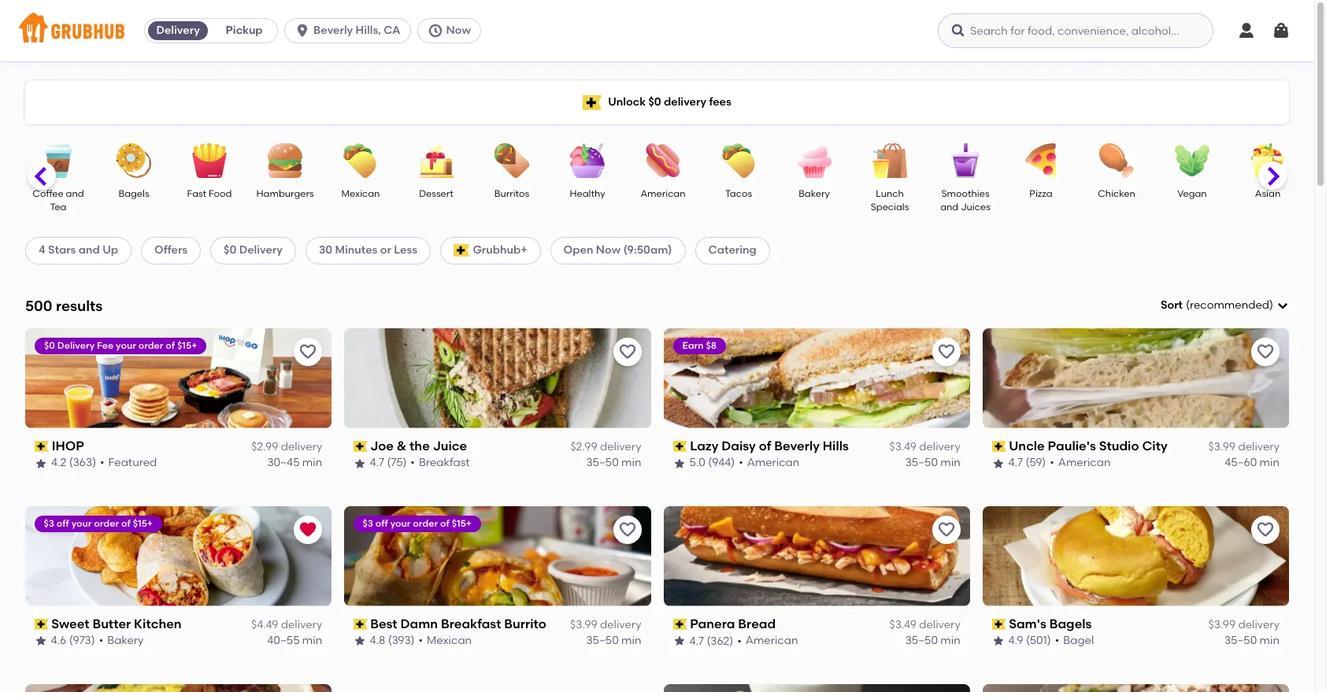 Task type: vqa. For each thing, say whether or not it's contained in the screenshot.
$3 off your order of $15+
yes



Task type: describe. For each thing, give the bounding box(es) containing it.
30–45 min
[[267, 456, 322, 470]]

and for coffee and tea
[[66, 188, 84, 199]]

subscription pass image for lazy daisy of beverly hills
[[673, 441, 687, 452]]

• breakfast
[[411, 456, 470, 470]]

$4.49
[[251, 618, 278, 632]]

paulie's
[[1048, 438, 1096, 453]]

40–55
[[267, 634, 300, 647]]

specials
[[871, 202, 909, 213]]

uncle paulie's studio city logo image
[[983, 328, 1289, 428]]

0 vertical spatial breakfast
[[419, 456, 470, 470]]

dessert
[[419, 188, 453, 199]]

pizza
[[1029, 188, 1053, 199]]

joe
[[371, 438, 394, 453]]

bakery image
[[787, 143, 842, 178]]

min for ihop
[[302, 456, 322, 470]]

• for lazy daisy of beverly hills
[[739, 456, 743, 470]]

delivery button
[[145, 18, 211, 43]]

min for sam's bagels
[[1260, 634, 1280, 647]]

(
[[1186, 298, 1190, 312]]

uncle
[[1009, 438, 1045, 453]]

lunch specials
[[871, 188, 909, 213]]

subscription pass image for ihop
[[35, 441, 49, 452]]

of right fee
[[166, 340, 175, 351]]

dessert image
[[409, 143, 464, 178]]

smoothies and juices
[[940, 188, 990, 213]]

joe & the juice
[[371, 438, 468, 453]]

• featured
[[100, 456, 157, 470]]

save this restaurant image for joe & the juice
[[618, 342, 637, 361]]

sam's
[[1009, 616, 1047, 631]]

30–45
[[267, 456, 300, 470]]

kitchen
[[134, 616, 182, 631]]

sam's bagels logo image
[[983, 506, 1289, 606]]

sweet butter kitchen
[[52, 616, 182, 631]]

&
[[397, 438, 407, 453]]

sort ( recommended )
[[1161, 298, 1273, 312]]

panera
[[690, 616, 735, 631]]

delivery for uncle paulie's studio city
[[1238, 440, 1280, 454]]

0 vertical spatial bagels
[[118, 188, 149, 199]]

beverly hills, ca
[[313, 24, 400, 37]]

vegan image
[[1165, 143, 1220, 178]]

open now (9:50am)
[[563, 244, 672, 257]]

star icon image for ihop
[[35, 457, 47, 470]]

$3 for best
[[363, 518, 374, 529]]

4.6 (973)
[[51, 634, 95, 647]]

)
[[1269, 298, 1273, 312]]

hamburgers
[[256, 188, 314, 199]]

ihop logo image
[[25, 328, 332, 428]]

4.8 (393)
[[370, 634, 415, 647]]

$3.49 for panera bread
[[889, 618, 916, 632]]

unlock $0 delivery fees
[[608, 95, 731, 109]]

star icon image for sweet butter kitchen
[[35, 635, 47, 648]]

(9:50am)
[[623, 244, 672, 257]]

less
[[394, 244, 417, 257]]

(75)
[[388, 456, 407, 470]]

(393)
[[389, 634, 415, 647]]

4.7 for uncle paulie's studio city
[[1009, 456, 1023, 470]]

svg image for now
[[427, 23, 443, 39]]

star icon image for joe & the juice
[[354, 457, 366, 470]]

save this restaurant image for ihop
[[299, 342, 318, 361]]

saved restaurant image
[[299, 520, 318, 539]]

saved restaurant button
[[294, 516, 322, 544]]

vegan
[[1177, 188, 1207, 199]]

$0 delivery fee your order of $15+
[[44, 340, 197, 351]]

• for ihop
[[100, 456, 104, 470]]

best
[[371, 616, 398, 631]]

offers
[[154, 244, 187, 257]]

and for smoothies and juices
[[940, 202, 959, 213]]

pickup
[[226, 24, 263, 37]]

star icon image for best damn breakfast burrito
[[354, 635, 366, 648]]

uncle paulie's studio city
[[1009, 438, 1168, 453]]

(973)
[[69, 634, 95, 647]]

panera bread logo image
[[664, 506, 970, 606]]

ihop
[[52, 438, 84, 453]]

damn
[[401, 616, 438, 631]]

sweet butter kitchen logo image
[[25, 506, 332, 606]]

the
[[410, 438, 430, 453]]

lazy daisy of beverly hills logo image
[[663, 328, 970, 428]]

$3 off your order of $15+ for damn
[[363, 518, 472, 529]]

min for best damn breakfast burrito
[[621, 634, 641, 647]]

1 vertical spatial bagels
[[1050, 616, 1092, 631]]

$0 for $0 delivery
[[224, 244, 236, 257]]

minutes
[[335, 244, 378, 257]]

30
[[319, 244, 332, 257]]

art's delicatessen & restaurant logo image
[[983, 684, 1289, 692]]

• bagel
[[1055, 634, 1094, 647]]

Search for food, convenience, alcohol... search field
[[938, 13, 1213, 48]]

delivery for $0 delivery fee your order of $15+
[[57, 340, 95, 351]]

1 horizontal spatial now
[[596, 244, 621, 257]]

grubhub plus flag logo image for unlock $0 delivery fees
[[583, 95, 602, 110]]

(363)
[[69, 456, 96, 470]]

1 horizontal spatial $15+
[[177, 340, 197, 351]]

4.7 (59)
[[1009, 456, 1046, 470]]

american down american "image"
[[641, 188, 686, 199]]

45–60 min
[[1225, 456, 1280, 470]]

open
[[563, 244, 593, 257]]

ca
[[384, 24, 400, 37]]

lazy
[[690, 438, 718, 453]]

1 vertical spatial breakfast
[[442, 616, 502, 631]]

1 horizontal spatial beverly
[[774, 438, 820, 453]]

5.0 (944)
[[689, 456, 735, 470]]

asian image
[[1240, 143, 1295, 178]]

35–50 for juice
[[586, 456, 619, 470]]

$3.99 for city
[[1208, 440, 1236, 454]]

pickup button
[[211, 18, 277, 43]]

grubhub+
[[473, 244, 527, 257]]

500 results
[[25, 297, 103, 315]]

joe & the juice logo image
[[344, 328, 651, 428]]

3 svg image from the left
[[950, 23, 966, 39]]

$3 off your order of $15+ for butter
[[44, 518, 153, 529]]

beverly inside 'button'
[[313, 24, 353, 37]]

4.7 (75)
[[370, 456, 407, 470]]

40–55 min
[[267, 634, 322, 647]]

$2.99 delivery for joe & the juice
[[570, 440, 641, 454]]

order for sweet butter kitchen
[[94, 518, 119, 529]]

save this restaurant image for lazy daisy of beverly hills
[[937, 342, 956, 361]]

lazy daisy of beverly hills
[[690, 438, 849, 453]]

4.7 for panera bread
[[689, 634, 704, 647]]

coffee and tea
[[33, 188, 84, 213]]

save this restaurant image for panera bread
[[937, 520, 956, 539]]

food
[[209, 188, 232, 199]]

fees
[[709, 95, 731, 109]]

4.9 (501)
[[1009, 634, 1051, 647]]

500
[[25, 297, 52, 315]]

35–50 for burrito
[[586, 634, 619, 647]]

studio
[[1099, 438, 1139, 453]]

delivery for best damn breakfast burrito
[[600, 618, 641, 632]]

off for best damn breakfast burrito
[[376, 518, 389, 529]]

$15+ for sweet butter kitchen
[[133, 518, 153, 529]]

up
[[103, 244, 118, 257]]

• american down bread
[[737, 634, 798, 647]]

• mexican
[[419, 634, 472, 647]]

4.9
[[1009, 634, 1024, 647]]



Task type: locate. For each thing, give the bounding box(es) containing it.
your for best
[[391, 518, 411, 529]]

subscription pass image
[[35, 619, 49, 630], [992, 619, 1006, 630]]

0 horizontal spatial $0
[[44, 340, 55, 351]]

now right ca
[[446, 24, 471, 37]]

4.6
[[51, 634, 67, 647]]

your right fee
[[116, 340, 136, 351]]

2 horizontal spatial $0
[[648, 95, 661, 109]]

subscription pass image left sam's
[[992, 619, 1006, 630]]

$3 right 'saved restaurant' icon
[[363, 518, 374, 529]]

2 horizontal spatial your
[[391, 518, 411, 529]]

4
[[39, 244, 45, 257]]

hamburgers image
[[257, 143, 313, 178]]

•
[[100, 456, 104, 470], [411, 456, 415, 470], [739, 456, 743, 470], [1050, 456, 1054, 470], [99, 634, 104, 647], [419, 634, 424, 647], [737, 634, 742, 647], [1055, 634, 1059, 647]]

1 vertical spatial and
[[940, 202, 959, 213]]

2 vertical spatial and
[[79, 244, 100, 257]]

(362)
[[707, 634, 733, 647]]

1 vertical spatial grubhub plus flag logo image
[[454, 244, 470, 257]]

1 horizontal spatial $3 off your order of $15+
[[363, 518, 472, 529]]

1 vertical spatial bakery
[[108, 634, 144, 647]]

• for joe & the juice
[[411, 456, 415, 470]]

american image
[[635, 143, 691, 178]]

2 vertical spatial $0
[[44, 340, 55, 351]]

0 horizontal spatial bakery
[[108, 634, 144, 647]]

asian
[[1255, 188, 1281, 199]]

• right (973)
[[99, 634, 104, 647]]

star icon image left 4.9
[[992, 635, 1005, 648]]

none field containing sort
[[1161, 298, 1289, 314]]

star icon image left 4.7 (362) on the bottom right of page
[[673, 635, 685, 648]]

0 vertical spatial beverly
[[313, 24, 353, 37]]

• american for studio
[[1050, 456, 1111, 470]]

0 vertical spatial grubhub plus flag logo image
[[583, 95, 602, 110]]

delivery left pickup
[[156, 24, 200, 37]]

bread
[[738, 616, 776, 631]]

now
[[446, 24, 471, 37], [596, 244, 621, 257]]

2 off from the left
[[376, 518, 389, 529]]

subscription pass image for best damn breakfast burrito
[[354, 619, 368, 630]]

subscription pass image for joe & the juice
[[354, 441, 368, 452]]

0 vertical spatial $3.49 delivery
[[889, 440, 960, 454]]

delivery left fee
[[57, 340, 95, 351]]

• right (59) at the bottom
[[1050, 456, 1054, 470]]

0 horizontal spatial $2.99 delivery
[[251, 440, 322, 454]]

american for panera bread
[[746, 634, 798, 647]]

1 $2.99 delivery from the left
[[251, 440, 322, 454]]

1 svg image from the left
[[295, 23, 310, 39]]

2 horizontal spatial $15+
[[452, 518, 472, 529]]

and left up
[[79, 244, 100, 257]]

subscription pass image for sam's bagels
[[992, 619, 1006, 630]]

$0
[[648, 95, 661, 109], [224, 244, 236, 257], [44, 340, 55, 351]]

healthy
[[570, 188, 605, 199]]

• down sam's bagels
[[1055, 634, 1059, 647]]

order right fee
[[138, 340, 163, 351]]

unlock
[[608, 95, 646, 109]]

grubhub plus flag logo image for grubhub+
[[454, 244, 470, 257]]

2 horizontal spatial delivery
[[239, 244, 283, 257]]

min for lazy daisy of beverly hills
[[940, 456, 960, 470]]

bagels image
[[106, 143, 161, 178]]

and
[[66, 188, 84, 199], [940, 202, 959, 213], [79, 244, 100, 257]]

1 horizontal spatial off
[[376, 518, 389, 529]]

mexican down mexican image
[[341, 188, 380, 199]]

bagel
[[1063, 634, 1094, 647]]

jumpin' java restaurant logo image
[[25, 684, 332, 692]]

best damn breakfast burrito logo image
[[344, 506, 651, 606]]

subscription pass image for sweet butter kitchen
[[35, 619, 49, 630]]

hills
[[823, 438, 849, 453]]

1 horizontal spatial $0
[[224, 244, 236, 257]]

$3.49 delivery
[[889, 440, 960, 454], [889, 618, 960, 632]]

min for sweet butter kitchen
[[302, 634, 322, 647]]

• down damn
[[419, 634, 424, 647]]

4.7 for joe & the juice
[[370, 456, 385, 470]]

(501)
[[1026, 634, 1051, 647]]

star icon image left the 4.8
[[354, 635, 366, 648]]

1 horizontal spatial mexican
[[427, 634, 472, 647]]

star icon image for panera bread
[[673, 635, 685, 648]]

lunch
[[876, 188, 904, 199]]

1 off from the left
[[57, 518, 70, 529]]

1 vertical spatial $3.49
[[889, 618, 916, 632]]

$0 for $0 delivery fee your order of $15+
[[44, 340, 55, 351]]

$0 down 500
[[44, 340, 55, 351]]

beverly left hills,
[[313, 24, 353, 37]]

2 horizontal spatial svg image
[[950, 23, 966, 39]]

$3.49 delivery for panera bread
[[889, 618, 960, 632]]

• right '(75)'
[[411, 456, 415, 470]]

breakfast
[[419, 456, 470, 470], [442, 616, 502, 631]]

subscription pass image left uncle
[[992, 441, 1006, 452]]

$3.99 delivery for city
[[1208, 440, 1280, 454]]

delivery down hamburgers
[[239, 244, 283, 257]]

your down '(75)'
[[391, 518, 411, 529]]

0 horizontal spatial svg image
[[295, 23, 310, 39]]

• for best damn breakfast burrito
[[419, 634, 424, 647]]

2 $3.49 from the top
[[889, 618, 916, 632]]

bagels
[[118, 188, 149, 199], [1050, 616, 1092, 631]]

grubhub plus flag logo image left unlock
[[583, 95, 602, 110]]

0 vertical spatial and
[[66, 188, 84, 199]]

coffee and tea image
[[31, 143, 86, 178]]

delivery for sam's bagels
[[1238, 618, 1280, 632]]

grubhub plus flag logo image left grubhub+
[[454, 244, 470, 257]]

• for sweet butter kitchen
[[99, 634, 104, 647]]

american down bread
[[746, 634, 798, 647]]

$3.49 delivery for lazy daisy of beverly hills
[[889, 440, 960, 454]]

delivery for sweet butter kitchen
[[281, 618, 322, 632]]

min for panera bread
[[940, 634, 960, 647]]

1 horizontal spatial $2.99 delivery
[[570, 440, 641, 454]]

35–50 min
[[586, 456, 641, 470], [905, 456, 960, 470], [586, 634, 641, 647], [905, 634, 960, 647], [1224, 634, 1280, 647]]

best damn breakfast burrito
[[371, 616, 547, 631]]

now right open at top left
[[596, 244, 621, 257]]

$2.99 for joe & the juice
[[570, 440, 597, 454]]

and up tea on the top left of page
[[66, 188, 84, 199]]

1 vertical spatial $3.49 delivery
[[889, 618, 960, 632]]

your for sweet
[[72, 518, 92, 529]]

1 $3.49 from the top
[[889, 440, 916, 454]]

1 horizontal spatial save this restaurant image
[[937, 342, 956, 361]]

star icon image left 5.0
[[673, 457, 685, 470]]

smoothies
[[941, 188, 990, 199]]

american for lazy daisy of beverly hills
[[747, 456, 800, 470]]

$2.99 delivery for ihop
[[251, 440, 322, 454]]

delivery inside button
[[156, 24, 200, 37]]

star icon image for uncle paulie's studio city
[[992, 457, 1005, 470]]

0 horizontal spatial mexican
[[341, 188, 380, 199]]

off down 4.7 (75)
[[376, 518, 389, 529]]

0 vertical spatial bakery
[[799, 188, 830, 199]]

4.8
[[370, 634, 386, 647]]

2 $3.49 delivery from the top
[[889, 618, 960, 632]]

bagels down bagels image
[[118, 188, 149, 199]]

$3 off your order of $15+ down (363)
[[44, 518, 153, 529]]

corner bakery logo image
[[664, 684, 970, 692]]

breakfast up • mexican
[[442, 616, 502, 631]]

star icon image for lazy daisy of beverly hills
[[673, 457, 685, 470]]

• for panera bread
[[737, 634, 742, 647]]

order down • breakfast
[[413, 518, 439, 529]]

2 horizontal spatial save this restaurant image
[[1256, 520, 1275, 539]]

• american for of
[[739, 456, 800, 470]]

fast food image
[[182, 143, 237, 178]]

star icon image left '4.6'
[[35, 635, 47, 648]]

daisy
[[722, 438, 756, 453]]

$15+ for best damn breakfast burrito
[[452, 518, 472, 529]]

1 $3 from the left
[[44, 518, 55, 529]]

order down the • featured
[[94, 518, 119, 529]]

tacos
[[725, 188, 752, 199]]

of right "daisy"
[[759, 438, 771, 453]]

delivery for joe & the juice
[[600, 440, 641, 454]]

star icon image left 4.7 (75)
[[354, 457, 366, 470]]

now inside button
[[446, 24, 471, 37]]

35–50
[[586, 456, 619, 470], [905, 456, 938, 470], [586, 634, 619, 647], [905, 634, 938, 647], [1224, 634, 1257, 647]]

0 vertical spatial $3.49
[[889, 440, 916, 454]]

svg image inside beverly hills, ca 'button'
[[295, 23, 310, 39]]

2 horizontal spatial order
[[413, 518, 439, 529]]

subscription pass image left ihop
[[35, 441, 49, 452]]

None field
[[1161, 298, 1289, 314]]

american down uncle paulie's studio city
[[1058, 456, 1111, 470]]

juices
[[961, 202, 990, 213]]

1 horizontal spatial grubhub plus flag logo image
[[583, 95, 602, 110]]

chicken
[[1098, 188, 1135, 199]]

0 horizontal spatial $3 off your order of $15+
[[44, 518, 153, 529]]

of down • breakfast
[[441, 518, 450, 529]]

0 horizontal spatial now
[[446, 24, 471, 37]]

1 vertical spatial $0
[[224, 244, 236, 257]]

juice
[[433, 438, 468, 453]]

4.7 down panera
[[689, 634, 704, 647]]

delivery for ihop
[[281, 440, 322, 454]]

beverly left the "hills"
[[774, 438, 820, 453]]

delivery for lazy daisy of beverly hills
[[919, 440, 960, 454]]

delivery for panera bread
[[919, 618, 960, 632]]

delivery
[[664, 95, 706, 109], [281, 440, 322, 454], [600, 440, 641, 454], [919, 440, 960, 454], [1238, 440, 1280, 454], [281, 618, 322, 632], [600, 618, 641, 632], [919, 618, 960, 632], [1238, 618, 1280, 632]]

4.2
[[51, 456, 66, 470]]

$3 off your order of $15+ down '(75)'
[[363, 518, 472, 529]]

earn
[[682, 340, 704, 351]]

subscription pass image left joe
[[354, 441, 368, 452]]

tea
[[50, 202, 67, 213]]

2 horizontal spatial 4.7
[[1009, 456, 1023, 470]]

delivery for $0 delivery
[[239, 244, 283, 257]]

1 $2.99 from the left
[[251, 440, 278, 454]]

5.0
[[689, 456, 705, 470]]

off for sweet butter kitchen
[[57, 518, 70, 529]]

1 $3.49 delivery from the top
[[889, 440, 960, 454]]

1 vertical spatial delivery
[[239, 244, 283, 257]]

subscription pass image for panera bread
[[673, 619, 687, 630]]

2 vertical spatial delivery
[[57, 340, 95, 351]]

1 horizontal spatial $3
[[363, 518, 374, 529]]

• american down lazy daisy of beverly hills
[[739, 456, 800, 470]]

star icon image left 4.2
[[35, 457, 47, 470]]

and inside coffee and tea
[[66, 188, 84, 199]]

1 vertical spatial beverly
[[774, 438, 820, 453]]

featured
[[108, 456, 157, 470]]

earn $8
[[682, 340, 717, 351]]

0 horizontal spatial bagels
[[118, 188, 149, 199]]

order for best damn breakfast burrito
[[413, 518, 439, 529]]

or
[[380, 244, 391, 257]]

svg image
[[295, 23, 310, 39], [427, 23, 443, 39], [950, 23, 966, 39]]

city
[[1142, 438, 1168, 453]]

1 vertical spatial now
[[596, 244, 621, 257]]

and inside smoothies and juices
[[940, 202, 959, 213]]

1 vertical spatial mexican
[[427, 634, 472, 647]]

1 horizontal spatial subscription pass image
[[992, 619, 1006, 630]]

subscription pass image for uncle paulie's studio city
[[992, 441, 1006, 452]]

4.7 down joe
[[370, 456, 385, 470]]

$2.99 for ihop
[[251, 440, 278, 454]]

star icon image left 4.7 (59)
[[992, 457, 1005, 470]]

min for joe & the juice
[[621, 456, 641, 470]]

main navigation navigation
[[0, 0, 1314, 61]]

0 vertical spatial $0
[[648, 95, 661, 109]]

0 horizontal spatial $15+
[[133, 518, 153, 529]]

0 vertical spatial now
[[446, 24, 471, 37]]

$0 right unlock
[[648, 95, 661, 109]]

chicken image
[[1089, 143, 1144, 178]]

subscription pass image
[[35, 441, 49, 452], [354, 441, 368, 452], [673, 441, 687, 452], [992, 441, 1006, 452], [354, 619, 368, 630], [673, 619, 687, 630]]

save this restaurant image for uncle paulie's studio city
[[1256, 342, 1275, 361]]

star icon image
[[35, 457, 47, 470], [354, 457, 366, 470], [673, 457, 685, 470], [992, 457, 1005, 470], [35, 635, 47, 648], [354, 635, 366, 648], [673, 635, 685, 648], [992, 635, 1005, 648]]

subscription pass image left the best
[[354, 619, 368, 630]]

$0 delivery
[[224, 244, 283, 257]]

4 stars and up
[[39, 244, 118, 257]]

0 horizontal spatial $3
[[44, 518, 55, 529]]

• for uncle paulie's studio city
[[1050, 456, 1054, 470]]

2 subscription pass image from the left
[[992, 619, 1006, 630]]

now button
[[417, 18, 487, 43]]

2 svg image from the left
[[427, 23, 443, 39]]

0 horizontal spatial delivery
[[57, 340, 95, 351]]

1 horizontal spatial $2.99
[[570, 440, 597, 454]]

0 vertical spatial delivery
[[156, 24, 200, 37]]

burrito
[[505, 616, 547, 631]]

mexican down best damn breakfast burrito
[[427, 634, 472, 647]]

and down smoothies
[[940, 202, 959, 213]]

off down 4.2
[[57, 518, 70, 529]]

4.7 (362)
[[689, 634, 733, 647]]

$3 down 4.2
[[44, 518, 55, 529]]

0 horizontal spatial your
[[72, 518, 92, 529]]

save this restaurant image
[[618, 342, 637, 361], [1256, 342, 1275, 361], [618, 520, 637, 539], [937, 520, 956, 539]]

min for uncle paulie's studio city
[[1260, 456, 1280, 470]]

star icon image for sam's bagels
[[992, 635, 1005, 648]]

• right (363)
[[100, 456, 104, 470]]

1 subscription pass image from the left
[[35, 619, 49, 630]]

0 horizontal spatial off
[[57, 518, 70, 529]]

• down "daisy"
[[739, 456, 743, 470]]

0 vertical spatial mexican
[[341, 188, 380, 199]]

0 horizontal spatial subscription pass image
[[35, 619, 49, 630]]

pizza image
[[1013, 143, 1069, 178]]

subscription pass image left lazy at the right
[[673, 441, 687, 452]]

0 horizontal spatial save this restaurant image
[[299, 342, 318, 361]]

recommended
[[1190, 298, 1269, 312]]

1 horizontal spatial your
[[116, 340, 136, 351]]

breakfast down the juice
[[419, 456, 470, 470]]

• for sam's bagels
[[1055, 634, 1059, 647]]

0 horizontal spatial order
[[94, 518, 119, 529]]

stars
[[48, 244, 76, 257]]

fast
[[187, 188, 206, 199]]

fee
[[97, 340, 114, 351]]

$3.99 delivery
[[1208, 440, 1280, 454], [570, 618, 641, 632], [1208, 618, 1280, 632]]

delivery
[[156, 24, 200, 37], [239, 244, 283, 257], [57, 340, 95, 351]]

bakery down bakery image
[[799, 188, 830, 199]]

healthy image
[[560, 143, 615, 178]]

subscription pass image left sweet at the left
[[35, 619, 49, 630]]

$3.99 delivery for burrito
[[570, 618, 641, 632]]

smoothies and juices image
[[938, 143, 993, 178]]

0 horizontal spatial $2.99
[[251, 440, 278, 454]]

save this restaurant image
[[299, 342, 318, 361], [937, 342, 956, 361], [1256, 520, 1275, 539]]

subscription pass image left panera
[[673, 619, 687, 630]]

$3.99 for burrito
[[570, 618, 597, 632]]

svg image
[[1237, 21, 1256, 40], [1272, 21, 1291, 40], [1276, 299, 1289, 312]]

min
[[302, 456, 322, 470], [621, 456, 641, 470], [940, 456, 960, 470], [1260, 456, 1280, 470], [302, 634, 322, 647], [621, 634, 641, 647], [940, 634, 960, 647], [1260, 634, 1280, 647]]

beverly hills, ca button
[[284, 18, 417, 43]]

0 horizontal spatial 4.7
[[370, 456, 385, 470]]

sweet
[[52, 616, 90, 631]]

30 minutes or less
[[319, 244, 417, 257]]

1 horizontal spatial delivery
[[156, 24, 200, 37]]

catering
[[708, 244, 757, 257]]

results
[[56, 297, 103, 315]]

bagels up '• bagel'
[[1050, 616, 1092, 631]]

$3.99
[[1208, 440, 1236, 454], [570, 618, 597, 632], [1208, 618, 1236, 632]]

1 horizontal spatial 4.7
[[689, 634, 704, 647]]

1 $3 off your order of $15+ from the left
[[44, 518, 153, 529]]

35–50 min for burrito
[[586, 634, 641, 647]]

(944)
[[708, 456, 735, 470]]

coffee
[[33, 188, 64, 199]]

$3 for sweet
[[44, 518, 55, 529]]

35–50 min for juice
[[586, 456, 641, 470]]

burritos image
[[484, 143, 539, 178]]

1 horizontal spatial bagels
[[1050, 616, 1092, 631]]

svg image for beverly hills, ca
[[295, 23, 310, 39]]

0 horizontal spatial beverly
[[313, 24, 353, 37]]

of down the • featured
[[122, 518, 131, 529]]

• bakery
[[99, 634, 144, 647]]

grubhub plus flag logo image
[[583, 95, 602, 110], [454, 244, 470, 257]]

2 $3 from the left
[[363, 518, 374, 529]]

tacos image
[[711, 143, 766, 178]]

$0 down the food
[[224, 244, 236, 257]]

0 horizontal spatial grubhub plus flag logo image
[[454, 244, 470, 257]]

2 $2.99 delivery from the left
[[570, 440, 641, 454]]

2 $3 off your order of $15+ from the left
[[363, 518, 472, 529]]

• american down uncle paulie's studio city
[[1050, 456, 1111, 470]]

your down (363)
[[72, 518, 92, 529]]

35–50 min for beverly
[[905, 456, 960, 470]]

1 horizontal spatial bakery
[[799, 188, 830, 199]]

• american
[[739, 456, 800, 470], [1050, 456, 1111, 470], [737, 634, 798, 647]]

american for uncle paulie's studio city
[[1058, 456, 1111, 470]]

burritos
[[494, 188, 529, 199]]

35–50 for beverly
[[905, 456, 938, 470]]

1 horizontal spatial svg image
[[427, 23, 443, 39]]

4.7
[[370, 456, 385, 470], [1009, 456, 1023, 470], [689, 634, 704, 647]]

$3.49
[[889, 440, 916, 454], [889, 618, 916, 632]]

lunch specials image
[[862, 143, 917, 178]]

mexican image
[[333, 143, 388, 178]]

svg image inside now button
[[427, 23, 443, 39]]

american down lazy daisy of beverly hills
[[747, 456, 800, 470]]

2 $2.99 from the left
[[570, 440, 597, 454]]

$3.49 for lazy daisy of beverly hills
[[889, 440, 916, 454]]

$3
[[44, 518, 55, 529], [363, 518, 374, 529]]

bakery down sweet butter kitchen
[[108, 634, 144, 647]]

beverly
[[313, 24, 353, 37], [774, 438, 820, 453]]

$8
[[706, 340, 717, 351]]

hills,
[[356, 24, 381, 37]]

1 horizontal spatial order
[[138, 340, 163, 351]]

american
[[641, 188, 686, 199], [747, 456, 800, 470], [1058, 456, 1111, 470], [746, 634, 798, 647]]

4.7 left (59) at the bottom
[[1009, 456, 1023, 470]]

• down panera bread
[[737, 634, 742, 647]]



